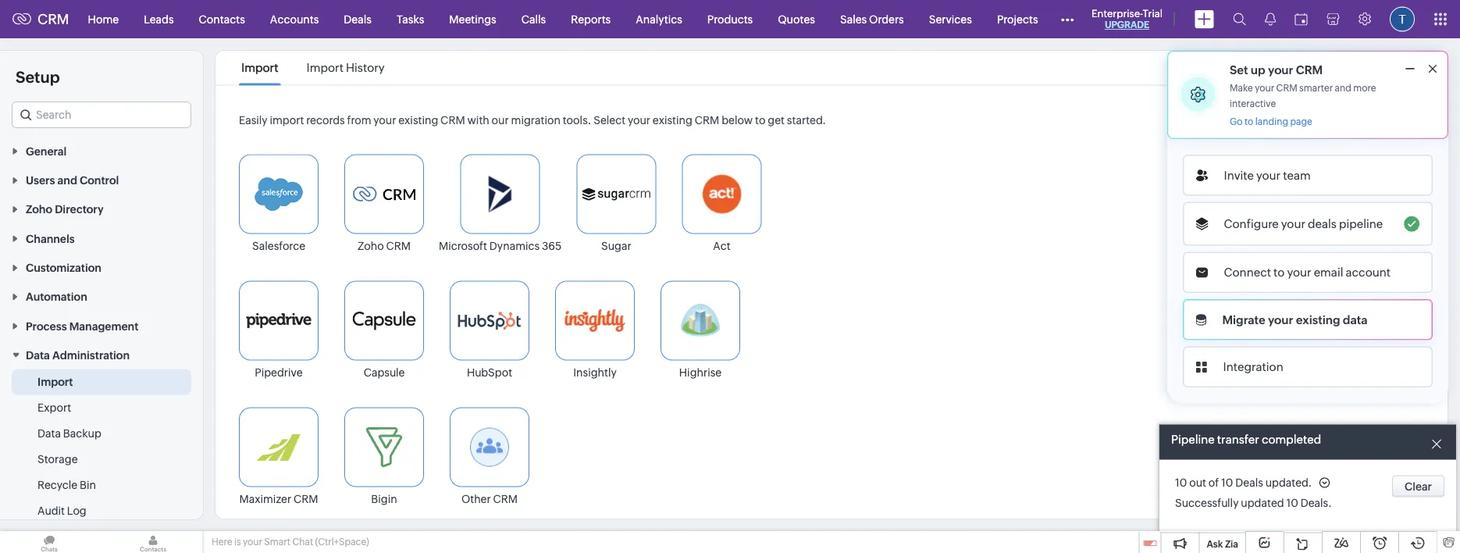 Task type: locate. For each thing, give the bounding box(es) containing it.
completed
[[1262, 433, 1322, 446]]

0 vertical spatial and
[[1336, 83, 1352, 93]]

your
[[1269, 63, 1294, 77], [1256, 83, 1275, 93], [374, 114, 396, 126], [628, 114, 651, 126], [1257, 168, 1281, 182], [1282, 217, 1306, 231], [1288, 266, 1312, 279], [1269, 313, 1294, 327], [243, 537, 262, 547]]

2 horizontal spatial existing
[[1297, 313, 1341, 327]]

maximizer
[[239, 493, 292, 505]]

projects link
[[985, 0, 1051, 38]]

users
[[26, 174, 55, 186]]

bin
[[80, 479, 96, 491]]

import inside data administration region
[[37, 376, 73, 388]]

log
[[67, 504, 87, 517]]

deals link
[[331, 0, 384, 38]]

smarter
[[1300, 83, 1334, 93]]

existing right select
[[653, 114, 693, 126]]

0 horizontal spatial deals
[[344, 13, 372, 25]]

0 vertical spatial deals
[[344, 13, 372, 25]]

calls
[[522, 13, 546, 25]]

data inside region
[[37, 427, 61, 440]]

and right users
[[57, 174, 77, 186]]

tasks
[[397, 13, 424, 25]]

connect to your email account
[[1225, 266, 1391, 279]]

your down up on the top
[[1256, 83, 1275, 93]]

calendar image
[[1295, 13, 1309, 25]]

1 vertical spatial and
[[57, 174, 77, 186]]

0 vertical spatial data
[[26, 349, 50, 361]]

1 horizontal spatial zoho
[[358, 239, 384, 252]]

import
[[270, 114, 304, 126]]

None field
[[12, 102, 191, 128]]

deals
[[1309, 217, 1337, 231]]

chat
[[292, 537, 313, 547]]

0 vertical spatial zoho
[[26, 203, 52, 216]]

crm left 'microsoft'
[[386, 239, 411, 252]]

clear
[[1405, 480, 1433, 493]]

1 vertical spatial deals
[[1236, 477, 1264, 489]]

interactive
[[1230, 98, 1277, 109]]

0 horizontal spatial and
[[57, 174, 77, 186]]

accounts link
[[258, 0, 331, 38]]

existing right the from in the left of the page
[[399, 114, 438, 126]]

records
[[306, 114, 345, 126]]

enterprise-trial upgrade
[[1092, 7, 1163, 30]]

reports
[[571, 13, 611, 25]]

below
[[722, 114, 753, 126]]

data
[[1344, 313, 1368, 327]]

0 vertical spatial import link
[[239, 61, 281, 75]]

users and control
[[26, 174, 119, 186]]

crm left the with
[[441, 114, 465, 126]]

analytics link
[[624, 0, 695, 38]]

sales orders
[[841, 13, 904, 25]]

zoho inside 'zoho directory' 'dropdown button'
[[26, 203, 52, 216]]

0 horizontal spatial import
[[37, 376, 73, 388]]

data down export link
[[37, 427, 61, 440]]

pipeline
[[1172, 433, 1215, 446]]

10 down updated.
[[1287, 497, 1299, 509]]

your left team
[[1257, 168, 1281, 182]]

0 horizontal spatial zoho
[[26, 203, 52, 216]]

your right the from in the left of the page
[[374, 114, 396, 126]]

10 right of
[[1222, 477, 1234, 489]]

and inside 'set up your crm make your crm smarter and more interactive go to landing page'
[[1336, 83, 1352, 93]]

deals up "history"
[[344, 13, 372, 25]]

0 horizontal spatial import link
[[37, 374, 73, 390]]

existing
[[399, 114, 438, 126], [653, 114, 693, 126], [1297, 313, 1341, 327]]

zia
[[1226, 539, 1239, 550]]

10 left out
[[1176, 477, 1188, 489]]

zoho directory
[[26, 203, 104, 216]]

1 horizontal spatial to
[[1245, 116, 1254, 127]]

import link up export
[[37, 374, 73, 390]]

migrate your existing data
[[1223, 313, 1368, 327]]

set
[[1230, 63, 1249, 77]]

contacts
[[199, 13, 245, 25]]

updated.
[[1266, 477, 1312, 489]]

ask zia
[[1207, 539, 1239, 550]]

import history
[[307, 61, 385, 75]]

1 vertical spatial import link
[[37, 374, 73, 390]]

list
[[227, 51, 399, 85]]

crm right maximizer
[[294, 493, 318, 505]]

1 horizontal spatial import
[[241, 61, 278, 75]]

make
[[1230, 83, 1254, 93]]

data for data administration
[[26, 349, 50, 361]]

crm right other
[[493, 493, 518, 505]]

import up easily
[[241, 61, 278, 75]]

products link
[[695, 0, 766, 38]]

profile image
[[1391, 7, 1416, 32]]

to right 'connect'
[[1274, 266, 1285, 279]]

directory
[[55, 203, 104, 216]]

here
[[212, 537, 232, 547]]

1 horizontal spatial existing
[[653, 114, 693, 126]]

help image
[[1425, 103, 1456, 145]]

insightly
[[574, 366, 617, 378]]

1 vertical spatial zoho
[[358, 239, 384, 252]]

data inside dropdown button
[[26, 349, 50, 361]]

reports link
[[559, 0, 624, 38]]

1 horizontal spatial and
[[1336, 83, 1352, 93]]

to right go
[[1245, 116, 1254, 127]]

contacts link
[[186, 0, 258, 38]]

import left "history"
[[307, 61, 344, 75]]

(ctrl+space)
[[315, 537, 369, 547]]

configure your deals pipeline
[[1225, 217, 1384, 231]]

our
[[492, 114, 509, 126]]

to left get
[[755, 114, 766, 126]]

customization
[[26, 261, 102, 274]]

import history link
[[304, 61, 387, 75]]

signals image
[[1266, 12, 1276, 26]]

chats image
[[0, 531, 98, 553]]

and inside dropdown button
[[57, 174, 77, 186]]

and left the "more"
[[1336, 83, 1352, 93]]

go
[[1230, 116, 1243, 127]]

your right select
[[628, 114, 651, 126]]

data
[[26, 349, 50, 361], [37, 427, 61, 440]]

select
[[594, 114, 626, 126]]

services
[[929, 13, 973, 25]]

1 horizontal spatial deals
[[1236, 477, 1264, 489]]

get
[[768, 114, 785, 126]]

data for data backup
[[37, 427, 61, 440]]

easily import records from your existing crm with our migration tools. select your existing crm below to get started.
[[239, 114, 826, 126]]

import up export
[[37, 376, 73, 388]]

search image
[[1234, 12, 1247, 26]]

data down process at the left bottom of page
[[26, 349, 50, 361]]

ask
[[1207, 539, 1224, 550]]

orders
[[870, 13, 904, 25]]

deals up successfully updated 10 deals.
[[1236, 477, 1264, 489]]

import link up easily
[[239, 61, 281, 75]]

existing left data
[[1297, 313, 1341, 327]]

transfer
[[1218, 433, 1260, 446]]

10
[[1176, 477, 1188, 489], [1222, 477, 1234, 489], [1287, 497, 1299, 509]]

bigin
[[371, 493, 397, 505]]

1 horizontal spatial import link
[[239, 61, 281, 75]]

landing
[[1256, 116, 1289, 127]]

import link for export link
[[37, 374, 73, 390]]

contacts image
[[104, 531, 202, 553]]

with
[[468, 114, 490, 126]]

deals.
[[1301, 497, 1333, 509]]

zoho
[[26, 203, 52, 216], [358, 239, 384, 252]]

here is your smart chat (ctrl+space)
[[212, 537, 369, 547]]

users and control button
[[0, 165, 203, 194]]

import link
[[239, 61, 281, 75], [37, 374, 73, 390]]

1 vertical spatial data
[[37, 427, 61, 440]]



Task type: vqa. For each thing, say whether or not it's contained in the screenshot.
Create Menu Element on the top right
yes



Task type: describe. For each thing, give the bounding box(es) containing it.
export link
[[37, 400, 71, 415]]

Search text field
[[12, 102, 191, 127]]

create menu element
[[1186, 0, 1224, 38]]

capsule
[[364, 366, 405, 378]]

data administration
[[26, 349, 130, 361]]

0 horizontal spatial existing
[[399, 114, 438, 126]]

zoho for zoho directory
[[26, 203, 52, 216]]

process management button
[[0, 311, 203, 340]]

other crm
[[462, 493, 518, 505]]

team
[[1284, 168, 1311, 182]]

audit
[[37, 504, 65, 517]]

services link
[[917, 0, 985, 38]]

other
[[462, 493, 491, 505]]

crm up smarter
[[1297, 63, 1324, 77]]

automation
[[26, 291, 87, 303]]

data administration region
[[0, 369, 203, 550]]

data administration button
[[0, 340, 203, 369]]

pipedrive
[[255, 366, 303, 378]]

crm link
[[12, 11, 69, 27]]

your right the is
[[243, 537, 262, 547]]

hubspot
[[467, 366, 513, 378]]

sales
[[841, 13, 867, 25]]

list containing import
[[227, 51, 399, 85]]

customization button
[[0, 253, 203, 282]]

0 horizontal spatial to
[[755, 114, 766, 126]]

export
[[37, 401, 71, 414]]

go to landing page link
[[1230, 116, 1313, 128]]

your left deals at the top of page
[[1282, 217, 1306, 231]]

products
[[708, 13, 753, 25]]

zoho for zoho crm
[[358, 239, 384, 252]]

enterprise-
[[1092, 7, 1143, 19]]

started.
[[787, 114, 826, 126]]

backup
[[63, 427, 101, 440]]

projects
[[998, 13, 1039, 25]]

audit log
[[37, 504, 87, 517]]

meetings link
[[437, 0, 509, 38]]

set up your crm make your crm smarter and more interactive go to landing page
[[1230, 63, 1377, 127]]

1 horizontal spatial 10
[[1222, 477, 1234, 489]]

crm left below
[[695, 114, 720, 126]]

search element
[[1224, 0, 1256, 38]]

your right up on the top
[[1269, 63, 1294, 77]]

2 horizontal spatial 10
[[1287, 497, 1299, 509]]

easily
[[239, 114, 268, 126]]

meetings
[[449, 13, 497, 25]]

configure
[[1225, 217, 1279, 231]]

analytics
[[636, 13, 683, 25]]

process
[[26, 320, 67, 332]]

crm left home link
[[37, 11, 69, 27]]

365
[[542, 239, 562, 252]]

management
[[69, 320, 139, 332]]

0 horizontal spatial 10
[[1176, 477, 1188, 489]]

invite
[[1225, 168, 1255, 182]]

create menu image
[[1195, 10, 1215, 29]]

sales orders link
[[828, 0, 917, 38]]

to inside 'set up your crm make your crm smarter and more interactive go to landing page'
[[1245, 116, 1254, 127]]

history
[[346, 61, 385, 75]]

microsoft
[[439, 239, 487, 252]]

page
[[1291, 116, 1313, 127]]

quotes
[[778, 13, 816, 25]]

recycle bin link
[[37, 477, 96, 493]]

migrate
[[1223, 313, 1266, 327]]

upgrade
[[1105, 20, 1150, 30]]

smart
[[264, 537, 291, 547]]

setup
[[16, 68, 60, 86]]

account
[[1346, 266, 1391, 279]]

Other Modules field
[[1051, 7, 1085, 32]]

10 out of 10 deals updated.
[[1176, 477, 1312, 489]]

of
[[1209, 477, 1220, 489]]

import link for the import history link
[[239, 61, 281, 75]]

your right the migrate
[[1269, 313, 1294, 327]]

signals element
[[1256, 0, 1286, 38]]

integration
[[1224, 360, 1284, 374]]

tools.
[[563, 114, 592, 126]]

leads
[[144, 13, 174, 25]]

recycle bin
[[37, 479, 96, 491]]

general
[[26, 145, 67, 157]]

quotes link
[[766, 0, 828, 38]]

control
[[80, 174, 119, 186]]

out
[[1190, 477, 1207, 489]]

is
[[234, 537, 241, 547]]

from
[[347, 114, 371, 126]]

updated
[[1242, 497, 1285, 509]]

more
[[1354, 83, 1377, 93]]

recycle
[[37, 479, 77, 491]]

salesforce
[[252, 239, 305, 252]]

general button
[[0, 136, 203, 165]]

your left email
[[1288, 266, 1312, 279]]

dynamics
[[490, 239, 540, 252]]

pipeline transfer completed
[[1172, 433, 1322, 446]]

2 horizontal spatial to
[[1274, 266, 1285, 279]]

channels
[[26, 232, 75, 245]]

2 horizontal spatial import
[[307, 61, 344, 75]]

zoho directory button
[[0, 194, 203, 223]]

home
[[88, 13, 119, 25]]

audit log link
[[37, 503, 87, 518]]

deals inside deals link
[[344, 13, 372, 25]]

successfully updated 10 deals.
[[1176, 497, 1333, 509]]

crm left smarter
[[1277, 83, 1298, 93]]

channels button
[[0, 223, 203, 253]]

profile element
[[1381, 0, 1425, 38]]

home link
[[75, 0, 131, 38]]



